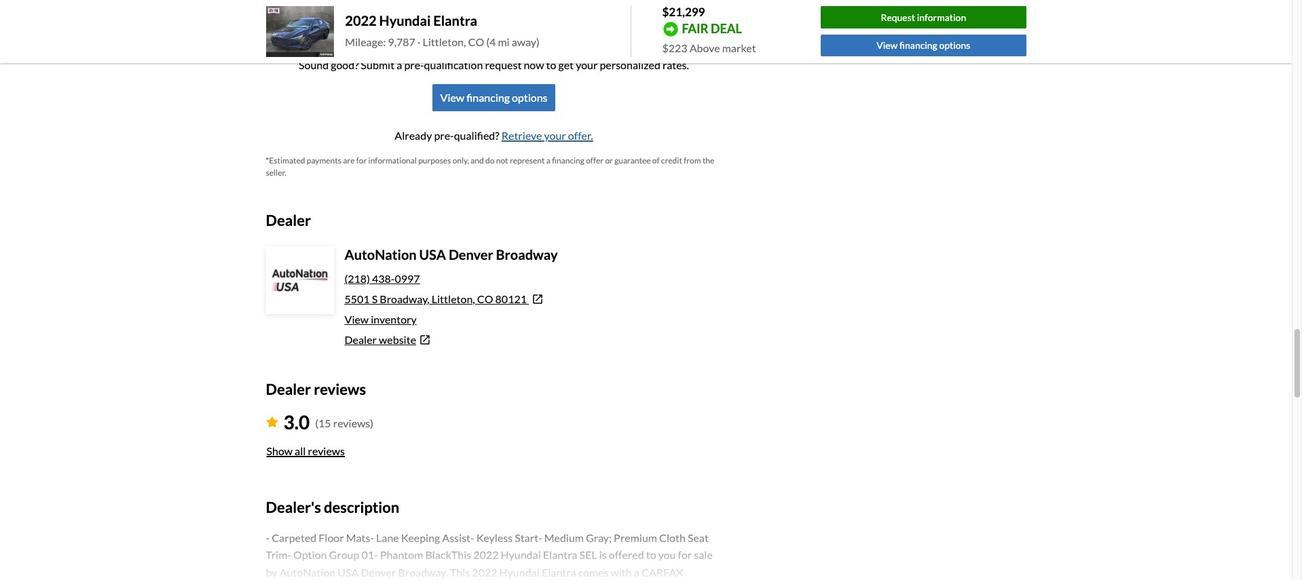 Task type: locate. For each thing, give the bounding box(es) containing it.
of
[[652, 156, 660, 166]]

reviews up 3.0 (15 reviews)
[[314, 380, 366, 399]]

this 2022 hyundai elantra sel is offered to you for sale by autonation usa denver broadway. this 2022 hyundai elantra comes with a carfa
[[266, 549, 720, 581]]

hyundai inside 2022 hyundai elantra mileage: 9,787 · littleton, co (4 mi away)
[[379, 12, 431, 29]]

1 horizontal spatial autonation
[[345, 246, 417, 263]]

options
[[939, 40, 971, 51], [512, 91, 548, 104]]

co left 80121
[[477, 293, 493, 305]]

0 horizontal spatial view
[[345, 313, 369, 326]]

a right with
[[634, 566, 640, 579]]

36 mo
[[310, 12, 336, 24]]

2022 up mileage:
[[345, 12, 377, 29]]

from
[[684, 156, 701, 166]]

·
[[418, 36, 421, 48]]

0 vertical spatial dealer
[[266, 212, 311, 230]]

0 horizontal spatial view financing options button
[[432, 85, 556, 112]]

submit
[[361, 59, 395, 72]]

1 vertical spatial options
[[512, 91, 548, 104]]

2022 inside 2022 hyundai elantra mileage: 9,787 · littleton, co (4 mi away)
[[345, 12, 377, 29]]

0 vertical spatial view
[[877, 40, 898, 51]]

for right you
[[678, 549, 692, 562]]

view financing options button
[[821, 35, 1026, 57], [432, 85, 556, 112]]

$21,299
[[662, 5, 705, 19]]

dealer website
[[345, 333, 416, 346]]

mi
[[498, 36, 510, 48]]

1 horizontal spatial financing
[[552, 156, 585, 166]]

usa down group
[[338, 566, 359, 579]]

autonation usa denver broadway image
[[267, 248, 332, 313]]

-
[[266, 531, 270, 544], [370, 531, 374, 544], [471, 531, 474, 544], [539, 531, 542, 544], [287, 549, 291, 562], [374, 549, 378, 562]]

denver inside this 2022 hyundai elantra sel is offered to you for sale by autonation usa denver broadway. this 2022 hyundai elantra comes with a carfa
[[361, 566, 396, 579]]

1 vertical spatial to
[[646, 549, 656, 562]]

offer
[[586, 156, 604, 166]]

a inside this 2022 hyundai elantra sel is offered to you for sale by autonation usa denver broadway. this 2022 hyundai elantra comes with a carfa
[[634, 566, 640, 579]]

0 vertical spatial co
[[468, 36, 484, 48]]

usa
[[419, 246, 446, 263], [338, 566, 359, 579]]

2 vertical spatial elantra
[[542, 566, 576, 579]]

this down black
[[450, 566, 470, 579]]

dealer up 3.0
[[266, 380, 311, 399]]

usa up 0997 on the left top of page
[[419, 246, 446, 263]]

view inventory
[[345, 313, 417, 326]]

0 vertical spatial to
[[546, 59, 556, 72]]

0 horizontal spatial mo
[[323, 12, 336, 24]]

mo for 36 mo
[[323, 12, 336, 24]]

0 vertical spatial for
[[356, 156, 367, 166]]

is
[[599, 549, 607, 562]]

reviews right all
[[308, 445, 345, 458]]

0 vertical spatial pre-
[[404, 59, 424, 72]]

pre-
[[404, 59, 424, 72], [434, 129, 454, 142]]

your left the offer.
[[544, 129, 566, 142]]

1 vertical spatial elantra
[[543, 549, 578, 562]]

keyless
[[477, 531, 513, 544]]

mo right 36
[[323, 12, 336, 24]]

now
[[524, 59, 544, 72]]

2 vertical spatial a
[[634, 566, 640, 579]]

mo
[[323, 12, 336, 24], [437, 12, 450, 24], [665, 12, 678, 24]]

1 horizontal spatial your
[[576, 59, 598, 72]]

0 vertical spatial view financing options button
[[821, 35, 1026, 57]]

1 vertical spatial broadway
[[380, 293, 427, 305]]

0 horizontal spatial view financing options
[[440, 91, 548, 104]]

to left the get
[[546, 59, 556, 72]]

financing
[[900, 40, 938, 51], [467, 91, 510, 104], [552, 156, 585, 166]]

- up the trim
[[266, 531, 270, 544]]

2022 down - medium gray; premium cloth seat trim
[[472, 566, 497, 579]]

view down request
[[877, 40, 898, 51]]

0 vertical spatial elantra
[[433, 12, 477, 29]]

48 mo
[[424, 12, 450, 24]]

seat
[[688, 531, 709, 544]]

0 horizontal spatial autonation
[[279, 566, 336, 579]]

1 vertical spatial for
[[678, 549, 692, 562]]

get
[[559, 59, 574, 72]]

0 horizontal spatial options
[[512, 91, 548, 104]]

2 mo from the left
[[437, 12, 450, 24]]

information
[[917, 11, 966, 23]]

1 horizontal spatial mo
[[437, 12, 450, 24]]

financing left offer on the left
[[552, 156, 585, 166]]

dealer down the seller.
[[266, 212, 311, 230]]

2 horizontal spatial view
[[877, 40, 898, 51]]

1 horizontal spatial to
[[646, 549, 656, 562]]

keeping
[[401, 531, 440, 544]]

0 vertical spatial financing
[[900, 40, 938, 51]]

a right represent
[[546, 156, 551, 166]]

dealer for dealer
[[266, 212, 311, 230]]

1 vertical spatial reviews
[[308, 445, 345, 458]]

0 vertical spatial a
[[397, 59, 402, 72]]

with
[[611, 566, 632, 579]]

80121
[[495, 293, 527, 305]]

denver
[[449, 246, 494, 263], [361, 566, 396, 579]]

to left you
[[646, 549, 656, 562]]

autonation inside this 2022 hyundai elantra sel is offered to you for sale by autonation usa denver broadway. this 2022 hyundai elantra comes with a carfa
[[279, 566, 336, 579]]

(218)
[[345, 272, 370, 285]]

0 horizontal spatial financing
[[467, 91, 510, 104]]

2022 hyundai elantra image
[[266, 6, 334, 57]]

view down qualification
[[440, 91, 465, 104]]

1 vertical spatial view
[[440, 91, 465, 104]]

premium
[[614, 531, 657, 544]]

dealer inside "link"
[[345, 333, 377, 346]]

view financing options down sound good? submit a pre-qualification request now to get your personalized rates.
[[440, 91, 548, 104]]

options down now
[[512, 91, 548, 104]]

0 horizontal spatial for
[[356, 156, 367, 166]]

1 mo from the left
[[323, 12, 336, 24]]

mats
[[346, 531, 370, 544]]

1 horizontal spatial view financing options
[[877, 40, 971, 51]]

0 vertical spatial your
[[576, 59, 598, 72]]

0 horizontal spatial usa
[[338, 566, 359, 579]]

2 vertical spatial financing
[[552, 156, 585, 166]]

1 horizontal spatial broadway
[[496, 246, 558, 263]]

broadway up 80121
[[496, 246, 558, 263]]

5501 s broadway , littleton, co 80121
[[345, 293, 527, 305]]

0 horizontal spatial to
[[546, 59, 556, 72]]

broadway down 0997 on the left top of page
[[380, 293, 427, 305]]

dealer for dealer reviews
[[266, 380, 311, 399]]

mo right 72 at the top right of the page
[[665, 12, 678, 24]]

view financing options button down sound good? submit a pre-qualification request now to get your personalized rates.
[[432, 85, 556, 112]]

0 vertical spatial view financing options
[[877, 40, 971, 51]]

dealer for dealer website
[[345, 333, 377, 346]]

littleton, up qualification
[[423, 36, 466, 48]]

1 horizontal spatial view financing options button
[[821, 35, 1026, 57]]

littleton, right ,
[[432, 293, 475, 305]]

dealer website link
[[345, 332, 722, 348]]

pre- up 'purposes'
[[434, 129, 454, 142]]

1 vertical spatial financing
[[467, 91, 510, 104]]

3.0
[[284, 411, 310, 434]]

3 mo from the left
[[665, 12, 678, 24]]

financing for the view financing options button to the bottom
[[467, 91, 510, 104]]

1 vertical spatial usa
[[338, 566, 359, 579]]

1 vertical spatial denver
[[361, 566, 396, 579]]

autonation down option
[[279, 566, 336, 579]]

1 vertical spatial your
[[544, 129, 566, 142]]

for inside this 2022 hyundai elantra sel is offered to you for sale by autonation usa denver broadway. this 2022 hyundai elantra comes with a carfa
[[678, 549, 692, 562]]

autonation up (218) 438-0997 link
[[345, 246, 417, 263]]

0 vertical spatial 2022
[[345, 12, 377, 29]]

1 vertical spatial view financing options button
[[432, 85, 556, 112]]

mo right 48
[[437, 12, 450, 24]]

this down assist
[[451, 549, 471, 562]]

view down 5501
[[345, 313, 369, 326]]

represent
[[510, 156, 545, 166]]

all
[[295, 445, 306, 458]]

- left lane
[[370, 531, 374, 544]]

0 horizontal spatial denver
[[361, 566, 396, 579]]

0 vertical spatial hyundai
[[379, 12, 431, 29]]

denver up 5501 s broadway , littleton, co 80121
[[449, 246, 494, 263]]

for right the "are"
[[356, 156, 367, 166]]

are
[[343, 156, 355, 166]]

0 vertical spatial reviews
[[314, 380, 366, 399]]

72 mo
[[652, 12, 678, 24]]

1 vertical spatial pre-
[[434, 129, 454, 142]]

1 horizontal spatial a
[[546, 156, 551, 166]]

financing down request information button
[[900, 40, 938, 51]]

financing for rightmost the view financing options button
[[900, 40, 938, 51]]

for inside '*estimated payments are for informational purposes only, and do not represent a financing offer or guarantee of credit from the seller.'
[[356, 156, 367, 166]]

assist
[[442, 531, 471, 544]]

reviews
[[314, 380, 366, 399], [308, 445, 345, 458]]

broadway
[[496, 246, 558, 263], [380, 293, 427, 305]]

0 vertical spatial this
[[451, 549, 471, 562]]

floor
[[319, 531, 344, 544]]

1 vertical spatial a
[[546, 156, 551, 166]]

0 vertical spatial usa
[[419, 246, 446, 263]]

carpeted
[[272, 531, 317, 544]]

your right the get
[[576, 59, 598, 72]]

options down information
[[939, 40, 971, 51]]

- left medium
[[539, 531, 542, 544]]

0 vertical spatial denver
[[449, 246, 494, 263]]

this
[[451, 549, 471, 562], [450, 566, 470, 579]]

guarantee
[[615, 156, 651, 166]]

dealer
[[266, 212, 311, 230], [345, 333, 377, 346], [266, 380, 311, 399]]

show all reviews
[[267, 445, 345, 458]]

dealer down view inventory link
[[345, 333, 377, 346]]

0 vertical spatial options
[[939, 40, 971, 51]]

2022 down the keyless
[[474, 549, 499, 562]]

a right submit
[[397, 59, 402, 72]]

show all reviews button
[[266, 437, 346, 467]]

autonation usa denver broadway link
[[345, 246, 558, 263]]

1 vertical spatial autonation
[[279, 566, 336, 579]]

view financing options button down request information button
[[821, 35, 1026, 57]]

438-
[[372, 272, 395, 285]]

for
[[356, 156, 367, 166], [678, 549, 692, 562]]

to inside this 2022 hyundai elantra sel is offered to you for sale by autonation usa denver broadway. this 2022 hyundai elantra comes with a carfa
[[646, 549, 656, 562]]

view financing options
[[877, 40, 971, 51], [440, 91, 548, 104]]

broadway.
[[398, 566, 448, 579]]

options for the view financing options button to the bottom
[[512, 91, 548, 104]]

request information
[[881, 11, 966, 23]]

co left (4
[[468, 36, 484, 48]]

co
[[468, 36, 484, 48], [477, 293, 493, 305]]

1 vertical spatial 2022
[[474, 549, 499, 562]]

financing down sound good? submit a pre-qualification request now to get your personalized rates.
[[467, 91, 510, 104]]

1 horizontal spatial denver
[[449, 246, 494, 263]]

2 horizontal spatial financing
[[900, 40, 938, 51]]

0 horizontal spatial your
[[544, 129, 566, 142]]

2 vertical spatial dealer
[[266, 380, 311, 399]]

1 vertical spatial dealer
[[345, 333, 377, 346]]

1 vertical spatial this
[[450, 566, 470, 579]]

2 horizontal spatial mo
[[665, 12, 678, 24]]

market
[[722, 41, 756, 54]]

1 horizontal spatial options
[[939, 40, 971, 51]]

pre- down '·'
[[404, 59, 424, 72]]

littleton,
[[423, 36, 466, 48], [432, 293, 475, 305]]

view financing options down request information button
[[877, 40, 971, 51]]

denver down '- option group 01 - phantom black'
[[361, 566, 396, 579]]

2 horizontal spatial a
[[634, 566, 640, 579]]

usa inside this 2022 hyundai elantra sel is offered to you for sale by autonation usa denver broadway. this 2022 hyundai elantra comes with a carfa
[[338, 566, 359, 579]]

1 horizontal spatial for
[[678, 549, 692, 562]]

fair deal
[[682, 21, 742, 36]]

hyundai
[[379, 12, 431, 29], [501, 549, 541, 562], [500, 566, 540, 579]]

0 vertical spatial littleton,
[[423, 36, 466, 48]]



Task type: vqa. For each thing, say whether or not it's contained in the screenshot.
80121
yes



Task type: describe. For each thing, give the bounding box(es) containing it.
0997
[[395, 272, 420, 285]]

phantom
[[380, 549, 423, 562]]

comes
[[578, 566, 609, 579]]

trim
[[266, 549, 287, 562]]

sale
[[694, 549, 713, 562]]

fair
[[682, 21, 709, 36]]

retrieve your offer. link
[[502, 129, 593, 142]]

options for rightmost the view financing options button
[[939, 40, 971, 51]]

9,787
[[388, 36, 416, 48]]

- inside - medium gray; premium cloth seat trim
[[539, 531, 542, 544]]

3.0 (15 reviews)
[[284, 411, 374, 434]]

offered
[[609, 549, 644, 562]]

not
[[496, 156, 508, 166]]

black
[[425, 549, 451, 562]]

s
[[372, 293, 378, 305]]

website
[[379, 333, 416, 346]]

qualified?
[[454, 129, 500, 142]]

rates.
[[663, 59, 689, 72]]

purposes
[[418, 156, 451, 166]]

above
[[690, 41, 720, 54]]

sound
[[299, 59, 329, 72]]

$223 above market
[[662, 41, 756, 54]]

inventory
[[371, 313, 417, 326]]

star image
[[266, 417, 278, 428]]

autonation usa denver broadway
[[345, 246, 558, 263]]

72
[[652, 12, 663, 24]]

medium
[[544, 531, 584, 544]]

01
[[362, 549, 374, 562]]

0 vertical spatial autonation
[[345, 246, 417, 263]]

request information button
[[821, 6, 1026, 28]]

seller.
[[266, 168, 287, 178]]

dealer reviews
[[266, 380, 366, 399]]

(15
[[315, 417, 331, 430]]

reviews inside button
[[308, 445, 345, 458]]

a inside '*estimated payments are for informational purposes only, and do not represent a financing offer or guarantee of credit from the seller.'
[[546, 156, 551, 166]]

*estimated payments are for informational purposes only, and do not represent a financing offer or guarantee of credit from the seller.
[[266, 156, 715, 178]]

financing inside '*estimated payments are for informational purposes only, and do not represent a financing offer or guarantee of credit from the seller.'
[[552, 156, 585, 166]]

dealer's
[[266, 499, 321, 517]]

lane
[[376, 531, 399, 544]]

by
[[266, 566, 277, 579]]

48
[[424, 12, 435, 24]]

2022 hyundai elantra mileage: 9,787 · littleton, co (4 mi away)
[[345, 12, 540, 48]]

elantra inside 2022 hyundai elantra mileage: 9,787 · littleton, co (4 mi away)
[[433, 12, 477, 29]]

1 vertical spatial view financing options
[[440, 91, 548, 104]]

away)
[[512, 36, 540, 48]]

0 horizontal spatial pre-
[[404, 59, 424, 72]]

- down lane
[[374, 549, 378, 562]]

start
[[515, 531, 539, 544]]

co inside 2022 hyundai elantra mileage: 9,787 · littleton, co (4 mi away)
[[468, 36, 484, 48]]

36
[[310, 12, 321, 24]]

1 vertical spatial littleton,
[[432, 293, 475, 305]]

- medium gray; premium cloth seat trim
[[266, 531, 709, 562]]

gray;
[[586, 531, 612, 544]]

*estimated
[[266, 156, 305, 166]]

good?
[[331, 59, 359, 72]]

5501
[[345, 293, 370, 305]]

reviews)
[[333, 417, 374, 430]]

only,
[[453, 156, 469, 166]]

option
[[293, 549, 327, 562]]

mo for 72 mo
[[665, 12, 678, 24]]

1 horizontal spatial pre-
[[434, 129, 454, 142]]

already
[[395, 129, 432, 142]]

the
[[703, 156, 715, 166]]

mileage:
[[345, 36, 386, 48]]

1 vertical spatial hyundai
[[501, 549, 541, 562]]

$223
[[662, 41, 688, 54]]

sel
[[580, 549, 597, 562]]

or
[[605, 156, 613, 166]]

do
[[486, 156, 495, 166]]

littleton, inside 2022 hyundai elantra mileage: 9,787 · littleton, co (4 mi away)
[[423, 36, 466, 48]]

qualification
[[424, 59, 483, 72]]

deal
[[711, 21, 742, 36]]

1 horizontal spatial usa
[[419, 246, 446, 263]]

0 horizontal spatial a
[[397, 59, 402, 72]]

(218) 438-0997
[[345, 272, 420, 285]]

dealer's description
[[266, 499, 400, 517]]

credit
[[661, 156, 682, 166]]

retrieve
[[502, 129, 542, 142]]

informational
[[368, 156, 417, 166]]

show
[[267, 445, 293, 458]]

2 vertical spatial hyundai
[[500, 566, 540, 579]]

2 vertical spatial 2022
[[472, 566, 497, 579]]

- left the keyless
[[471, 531, 474, 544]]

0 horizontal spatial broadway
[[380, 293, 427, 305]]

0 vertical spatial broadway
[[496, 246, 558, 263]]

1 vertical spatial co
[[477, 293, 493, 305]]

,
[[427, 293, 430, 305]]

(218) 438-0997 link
[[345, 272, 420, 285]]

payments
[[307, 156, 342, 166]]

personalized
[[600, 59, 661, 72]]

- option group 01 - phantom black
[[287, 549, 451, 562]]

offer.
[[568, 129, 593, 142]]

description
[[324, 499, 400, 517]]

mo for 48 mo
[[437, 12, 450, 24]]

- down 'carpeted'
[[287, 549, 291, 562]]

group
[[329, 549, 359, 562]]

1 horizontal spatial view
[[440, 91, 465, 104]]

cloth
[[659, 531, 686, 544]]

2 vertical spatial view
[[345, 313, 369, 326]]



